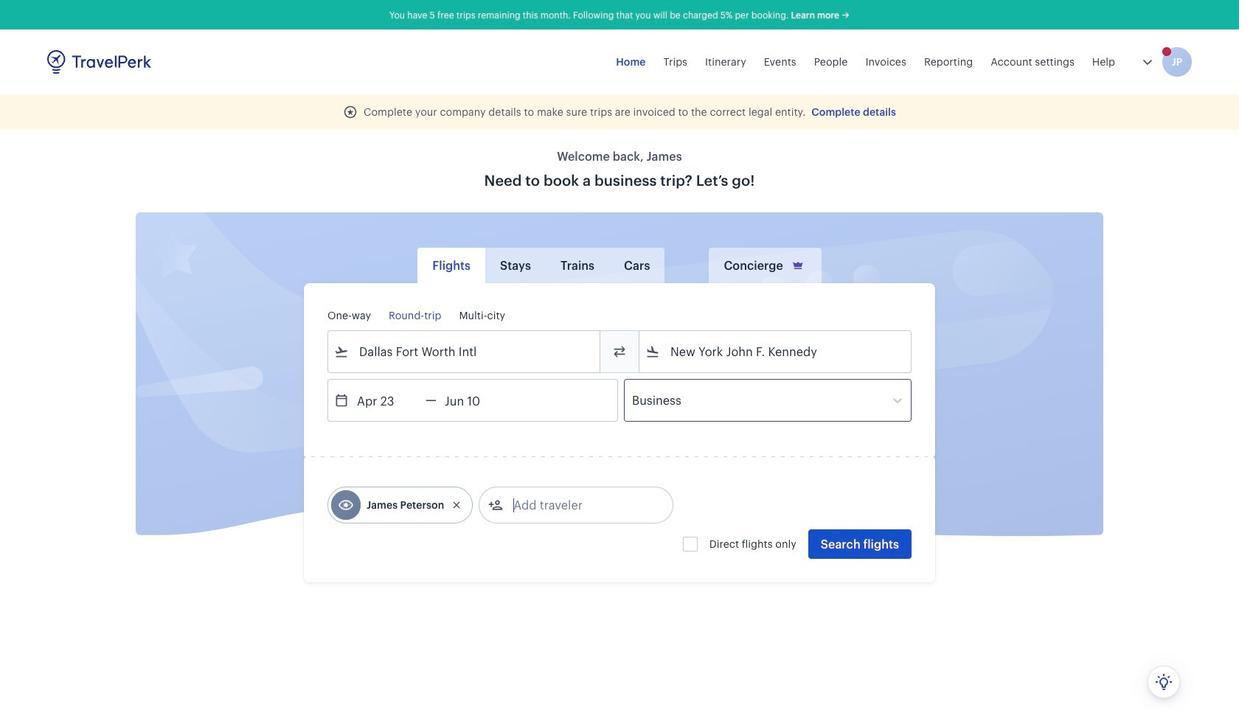Task type: locate. For each thing, give the bounding box(es) containing it.
Add traveler search field
[[503, 494, 657, 517]]

Depart text field
[[349, 380, 426, 421]]

From search field
[[349, 340, 581, 364]]

To search field
[[660, 340, 892, 364]]



Task type: describe. For each thing, give the bounding box(es) containing it.
Return text field
[[437, 380, 513, 421]]



Task type: vqa. For each thing, say whether or not it's contained in the screenshot.
add traveler search box on the bottom of page
yes



